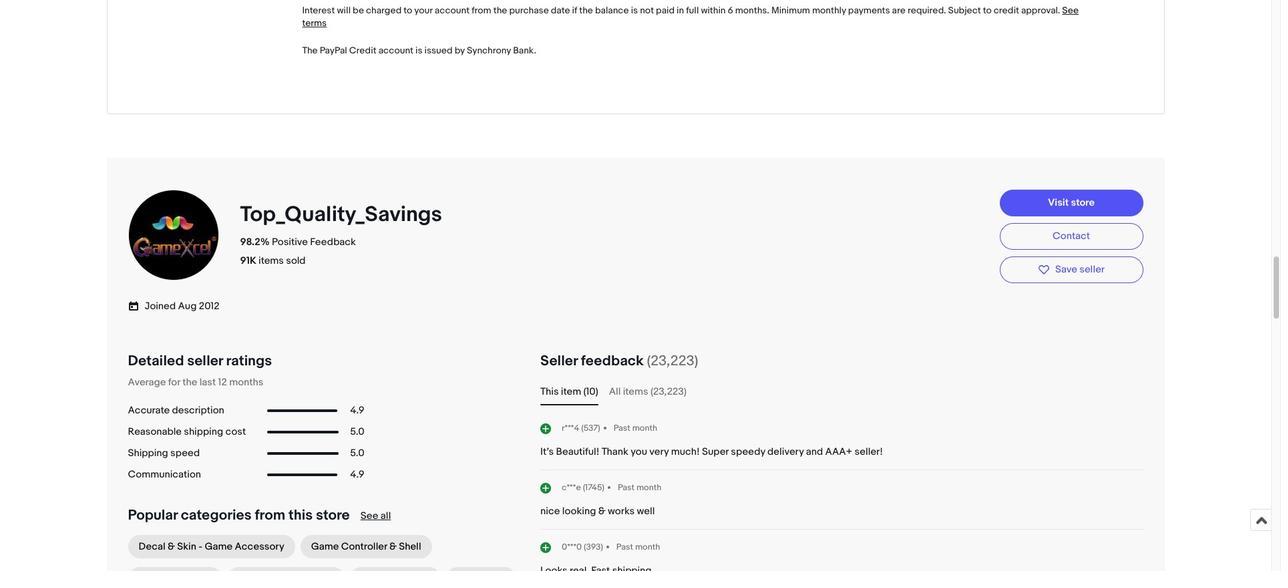 Task type: locate. For each thing, give the bounding box(es) containing it.
communication
[[128, 469, 201, 481]]

store right visit
[[1072, 196, 1095, 209]]

1 vertical spatial is
[[416, 44, 423, 56]]

items right all
[[623, 386, 649, 399]]

month
[[633, 423, 658, 433], [637, 482, 662, 493], [635, 542, 661, 552]]

tab list containing this item (10)
[[541, 385, 1144, 401]]

1 4.9 from the top
[[350, 405, 365, 417]]

from left this
[[255, 507, 285, 525]]

91k
[[240, 255, 256, 268]]

1 vertical spatial past month
[[618, 482, 662, 493]]

past month up the you
[[614, 423, 658, 433]]

items right 91k on the left of page
[[259, 255, 284, 268]]

& left skin
[[168, 541, 175, 554]]

seller inside button
[[1080, 263, 1105, 276]]

last
[[200, 376, 216, 389]]

2012
[[199, 300, 220, 313]]

past month down the well
[[617, 542, 661, 552]]

month up the you
[[633, 423, 658, 433]]

accurate
[[128, 405, 170, 417]]

2 4.9 from the top
[[350, 469, 365, 481]]

past for works
[[618, 482, 635, 493]]

all
[[609, 386, 621, 399]]

1 vertical spatial account
[[379, 44, 414, 56]]

see inside see terms
[[1063, 5, 1079, 16]]

seller feedback (23,223)
[[541, 353, 699, 370]]

to left credit
[[984, 5, 992, 16]]

4.9
[[350, 405, 365, 417], [350, 469, 365, 481]]

nice
[[541, 506, 560, 518]]

5.0 for reasonable shipping cost
[[350, 426, 365, 439]]

save
[[1056, 263, 1078, 276]]

credit
[[994, 5, 1020, 16]]

2 5.0 from the top
[[350, 447, 365, 460]]

0 horizontal spatial &
[[168, 541, 175, 554]]

see left the all
[[361, 510, 379, 523]]

game right -
[[205, 541, 233, 554]]

save seller
[[1056, 263, 1105, 276]]

0 vertical spatial is
[[631, 5, 638, 16]]

decal & skin - game accessory
[[139, 541, 284, 554]]

0 vertical spatial month
[[633, 423, 658, 433]]

(537)
[[582, 423, 601, 434]]

average for the last 12 months
[[128, 376, 264, 389]]

1 game from the left
[[205, 541, 233, 554]]

controller
[[341, 541, 387, 554]]

past up works
[[618, 482, 635, 493]]

0 vertical spatial account
[[435, 5, 470, 16]]

1 horizontal spatial seller
[[1080, 263, 1105, 276]]

required.
[[908, 5, 947, 16]]

0 vertical spatial past month
[[614, 423, 658, 433]]

past month for works
[[618, 482, 662, 493]]

approval.
[[1022, 5, 1061, 16]]

credit
[[349, 44, 377, 56]]

0 horizontal spatial game
[[205, 541, 233, 554]]

1 horizontal spatial game
[[311, 541, 339, 554]]

items
[[259, 255, 284, 268], [623, 386, 649, 399]]

tab list
[[541, 385, 1144, 401]]

within
[[701, 5, 726, 16]]

nice looking & works well
[[541, 506, 655, 518]]

0 vertical spatial store
[[1072, 196, 1095, 209]]

see for interest will be charged to your account from the purchase date if the balance is not paid in full within 6 months. minimum monthly payments are required. subject to credit approval.
[[1063, 5, 1079, 16]]

is left issued
[[416, 44, 423, 56]]

1 vertical spatial past
[[618, 482, 635, 493]]

is left not
[[631, 5, 638, 16]]

past month up the well
[[618, 482, 662, 493]]

accessory
[[235, 541, 284, 554]]

see right approval.
[[1063, 5, 1079, 16]]

2 to from the left
[[984, 5, 992, 16]]

synchrony
[[467, 44, 511, 56]]

joined
[[145, 300, 176, 313]]

0 horizontal spatial seller
[[187, 353, 223, 370]]

1 vertical spatial month
[[637, 482, 662, 493]]

save seller button
[[1000, 257, 1144, 284]]

0 horizontal spatial account
[[379, 44, 414, 56]]

1 vertical spatial 5.0
[[350, 447, 365, 460]]

from
[[472, 5, 492, 16], [255, 507, 285, 525]]

seller up last
[[187, 353, 223, 370]]

1 horizontal spatial &
[[390, 541, 397, 554]]

the right if
[[580, 5, 593, 16]]

1 vertical spatial items
[[623, 386, 649, 399]]

positive
[[272, 236, 308, 249]]

account
[[435, 5, 470, 16], [379, 44, 414, 56]]

game left controller
[[311, 541, 339, 554]]

items inside 98.2% positive feedback 91k items sold
[[259, 255, 284, 268]]

1 5.0 from the top
[[350, 426, 365, 439]]

past right (393)
[[617, 542, 634, 552]]

store
[[1072, 196, 1095, 209], [316, 507, 350, 525]]

(23,223) up all items (23,223)
[[647, 353, 699, 370]]

0 vertical spatial see
[[1063, 5, 1079, 16]]

super
[[702, 446, 729, 459]]

4.9 for accurate description
[[350, 405, 365, 417]]

& for nice
[[599, 506, 606, 518]]

5.0 for shipping speed
[[350, 447, 365, 460]]

beautiful!
[[556, 446, 600, 459]]

1 horizontal spatial the
[[494, 5, 508, 16]]

1 vertical spatial 4.9
[[350, 469, 365, 481]]

0 horizontal spatial see
[[361, 510, 379, 523]]

the left purchase
[[494, 5, 508, 16]]

1 horizontal spatial account
[[435, 5, 470, 16]]

seller!
[[855, 446, 883, 459]]

skin
[[177, 541, 196, 554]]

joined aug 2012
[[145, 300, 220, 313]]

month up the well
[[637, 482, 662, 493]]

past up thank
[[614, 423, 631, 433]]

0 horizontal spatial to
[[404, 5, 412, 16]]

0 vertical spatial past
[[614, 423, 631, 433]]

charged
[[366, 5, 402, 16]]

0 horizontal spatial store
[[316, 507, 350, 525]]

the right for
[[183, 376, 197, 389]]

the paypal credit account is issued by synchrony bank.
[[302, 44, 537, 56]]

1 horizontal spatial is
[[631, 5, 638, 16]]

& left shell
[[390, 541, 397, 554]]

to left your
[[404, 5, 412, 16]]

reasonable shipping cost
[[128, 426, 246, 439]]

account right your
[[435, 5, 470, 16]]

categories
[[181, 507, 252, 525]]

seller right save
[[1080, 263, 1105, 276]]

& left works
[[599, 506, 606, 518]]

to
[[404, 5, 412, 16], [984, 5, 992, 16]]

minimum
[[772, 5, 811, 16]]

0 vertical spatial from
[[472, 5, 492, 16]]

subject
[[949, 5, 982, 16]]

interest
[[302, 5, 335, 16]]

0 vertical spatial seller
[[1080, 263, 1105, 276]]

(23,223) right all
[[651, 386, 687, 399]]

see
[[1063, 5, 1079, 16], [361, 510, 379, 523]]

1 horizontal spatial from
[[472, 5, 492, 16]]

contact
[[1053, 230, 1091, 242]]

2 game from the left
[[311, 541, 339, 554]]

game
[[205, 541, 233, 554], [311, 541, 339, 554]]

98.2% positive feedback 91k items sold
[[240, 236, 356, 268]]

by
[[455, 44, 465, 56]]

seller
[[541, 353, 578, 370]]

(23,223) for all items (23,223)
[[651, 386, 687, 399]]

account right credit on the left top
[[379, 44, 414, 56]]

&
[[599, 506, 606, 518], [168, 541, 175, 554], [390, 541, 397, 554]]

4.9 for communication
[[350, 469, 365, 481]]

month down the well
[[635, 542, 661, 552]]

well
[[637, 506, 655, 518]]

1 vertical spatial (23,223)
[[651, 386, 687, 399]]

(23,223) for seller feedback (23,223)
[[647, 353, 699, 370]]

visit
[[1049, 196, 1069, 209]]

past
[[614, 423, 631, 433], [618, 482, 635, 493], [617, 542, 634, 552]]

1 vertical spatial see
[[361, 510, 379, 523]]

1 horizontal spatial to
[[984, 5, 992, 16]]

month for well
[[637, 482, 662, 493]]

ratings
[[226, 353, 272, 370]]

text__icon wrapper image
[[128, 299, 145, 312]]

0 vertical spatial (23,223)
[[647, 353, 699, 370]]

issued
[[425, 44, 453, 56]]

top_quality_savings image
[[127, 189, 220, 282]]

will
[[337, 5, 351, 16]]

much!
[[671, 446, 700, 459]]

bank.
[[513, 44, 537, 56]]

in
[[677, 5, 684, 16]]

game controller & shell link
[[300, 536, 432, 559]]

store right this
[[316, 507, 350, 525]]

r***4 (537)
[[562, 423, 601, 434]]

1 horizontal spatial see
[[1063, 5, 1079, 16]]

1 vertical spatial from
[[255, 507, 285, 525]]

looking
[[563, 506, 596, 518]]

from up synchrony
[[472, 5, 492, 16]]

& for game
[[390, 541, 397, 554]]

(1745)
[[583, 482, 605, 493]]

0 vertical spatial 5.0
[[350, 426, 365, 439]]

0 vertical spatial items
[[259, 255, 284, 268]]

1 vertical spatial seller
[[187, 353, 223, 370]]

12
[[218, 376, 227, 389]]

past month
[[614, 423, 658, 433], [618, 482, 662, 493], [617, 542, 661, 552]]

2 horizontal spatial &
[[599, 506, 606, 518]]

interest will be charged to your account from the purchase date if the balance is not paid in full within 6 months. minimum monthly payments are required. subject to credit approval.
[[302, 5, 1063, 16]]

(23,223)
[[647, 353, 699, 370], [651, 386, 687, 399]]

0 vertical spatial 4.9
[[350, 405, 365, 417]]

0 horizontal spatial items
[[259, 255, 284, 268]]

the
[[494, 5, 508, 16], [580, 5, 593, 16], [183, 376, 197, 389]]

all
[[381, 510, 391, 523]]



Task type: vqa. For each thing, say whether or not it's contained in the screenshot.
leftmost Grinch
no



Task type: describe. For each thing, give the bounding box(es) containing it.
-
[[199, 541, 203, 554]]

aug
[[178, 300, 197, 313]]

this
[[289, 507, 313, 525]]

past for you
[[614, 423, 631, 433]]

and
[[807, 446, 824, 459]]

be
[[353, 5, 364, 16]]

average
[[128, 376, 166, 389]]

terms
[[302, 17, 327, 29]]

top_quality_savings
[[240, 202, 442, 228]]

0 horizontal spatial the
[[183, 376, 197, 389]]

2 vertical spatial past month
[[617, 542, 661, 552]]

purchase
[[510, 5, 549, 16]]

detailed
[[128, 353, 184, 370]]

r***4
[[562, 423, 580, 434]]

2 vertical spatial month
[[635, 542, 661, 552]]

popular
[[128, 507, 178, 525]]

aaa+
[[826, 446, 853, 459]]

1 to from the left
[[404, 5, 412, 16]]

shipping speed
[[128, 447, 200, 460]]

see all link
[[361, 510, 391, 523]]

are
[[893, 5, 906, 16]]

feedback
[[310, 236, 356, 249]]

shell
[[399, 541, 421, 554]]

see for popular categories from this store
[[361, 510, 379, 523]]

shipping
[[184, 426, 223, 439]]

month for very
[[633, 423, 658, 433]]

past month for you
[[614, 423, 658, 433]]

0***0
[[562, 542, 582, 553]]

0 horizontal spatial is
[[416, 44, 423, 56]]

monthly
[[813, 5, 847, 16]]

speedy
[[731, 446, 766, 459]]

your
[[415, 5, 433, 16]]

1 vertical spatial store
[[316, 507, 350, 525]]

it's
[[541, 446, 554, 459]]

description
[[172, 405, 224, 417]]

reasonable
[[128, 426, 182, 439]]

thank
[[602, 446, 629, 459]]

months
[[229, 376, 264, 389]]

visit store
[[1049, 196, 1095, 209]]

seller for detailed
[[187, 353, 223, 370]]

paypal
[[320, 44, 347, 56]]

shipping
[[128, 447, 168, 460]]

very
[[650, 446, 669, 459]]

full
[[686, 5, 699, 16]]

(393)
[[584, 542, 603, 553]]

if
[[572, 5, 577, 16]]

seller for save
[[1080, 263, 1105, 276]]

feedback
[[581, 353, 644, 370]]

6
[[728, 5, 734, 16]]

98.2%
[[240, 236, 270, 249]]

1 horizontal spatial store
[[1072, 196, 1095, 209]]

payments
[[849, 5, 891, 16]]

2 vertical spatial past
[[617, 542, 634, 552]]

balance
[[595, 5, 629, 16]]

(10)
[[584, 386, 599, 399]]

visit store link
[[1000, 190, 1144, 217]]

you
[[631, 446, 648, 459]]

this item (10)
[[541, 386, 599, 399]]

0 horizontal spatial from
[[255, 507, 285, 525]]

game controller & shell
[[311, 541, 421, 554]]

see terms
[[302, 5, 1079, 29]]

top_quality_savings link
[[240, 202, 447, 228]]

1 horizontal spatial items
[[623, 386, 649, 399]]

c***e
[[562, 482, 581, 493]]

popular categories from this store
[[128, 507, 350, 525]]

sold
[[286, 255, 306, 268]]

2 horizontal spatial the
[[580, 5, 593, 16]]

it's beautiful! thank you very much! super speedy delivery and aaa+ seller!
[[541, 446, 883, 459]]

months.
[[736, 5, 770, 16]]

see terms link
[[302, 5, 1079, 29]]

delivery
[[768, 446, 804, 459]]

item
[[561, 386, 582, 399]]

decal
[[139, 541, 165, 554]]

contact link
[[1000, 223, 1144, 250]]

the
[[302, 44, 318, 56]]

paid
[[656, 5, 675, 16]]

date
[[551, 5, 570, 16]]

c***e (1745)
[[562, 482, 605, 493]]

detailed seller ratings
[[128, 353, 272, 370]]

accurate description
[[128, 405, 224, 417]]

cost
[[226, 426, 246, 439]]



